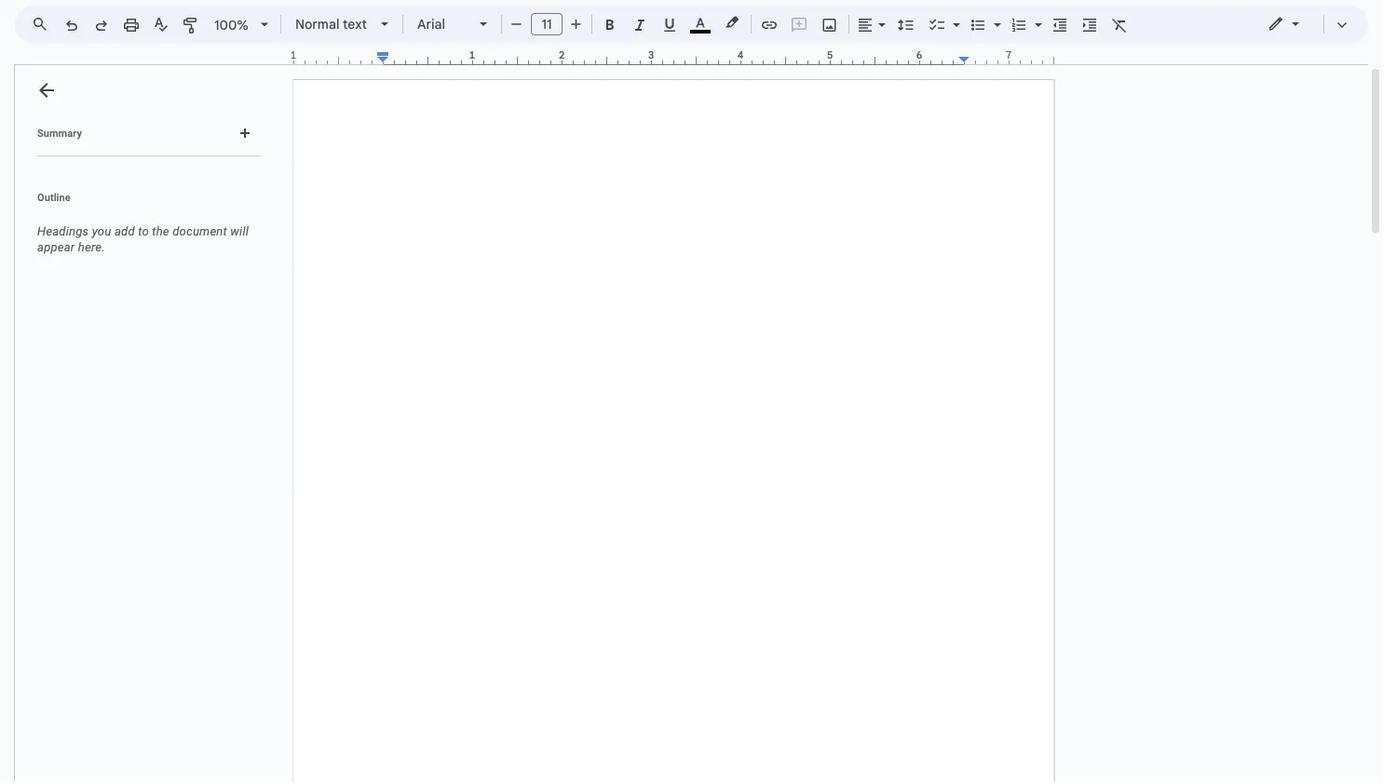 Task type: locate. For each thing, give the bounding box(es) containing it.
document
[[172, 224, 227, 238]]

summary heading
[[37, 126, 82, 141]]

document outline element
[[15, 65, 268, 782]]

application containing normal text
[[0, 0, 1383, 782]]

Font size field
[[531, 13, 570, 36]]

Zoom text field
[[210, 12, 254, 38]]

Zoom field
[[207, 11, 277, 39]]

insert image image
[[819, 11, 841, 37]]

to
[[138, 224, 149, 238]]

numbered list menu image
[[1030, 12, 1042, 19]]

application
[[0, 0, 1383, 782]]

line & paragraph spacing image
[[896, 11, 917, 37]]

appear
[[37, 240, 75, 254]]

bulleted list menu image
[[989, 12, 1001, 19]]

styles list. normal text selected. option
[[295, 11, 370, 37]]

main toolbar
[[55, 0, 1188, 474]]

checklist menu image
[[948, 12, 960, 19]]

outline heading
[[15, 190, 268, 216]]

add
[[114, 224, 135, 238]]

headings you add to the document will appear here.
[[37, 224, 249, 254]]

summary
[[37, 127, 82, 139]]

arial option
[[417, 11, 469, 37]]

text color image
[[690, 11, 711, 34]]

Menus field
[[23, 11, 64, 37]]



Task type: vqa. For each thing, say whether or not it's contained in the screenshot.
Columns
no



Task type: describe. For each thing, give the bounding box(es) containing it.
here.
[[78, 240, 105, 254]]

highlight color image
[[722, 11, 742, 34]]

right margin image
[[959, 50, 1053, 64]]

normal
[[295, 16, 340, 32]]

normal text
[[295, 16, 367, 32]]

you
[[92, 224, 111, 238]]

outline
[[37, 191, 71, 203]]

headings
[[37, 224, 89, 238]]

the
[[152, 224, 169, 238]]

will
[[230, 224, 249, 238]]

text
[[343, 16, 367, 32]]

mode and view toolbar
[[1254, 6, 1357, 43]]

left margin image
[[294, 50, 388, 64]]

1
[[290, 49, 296, 61]]

arial
[[417, 16, 445, 32]]

Font size text field
[[532, 13, 562, 35]]



